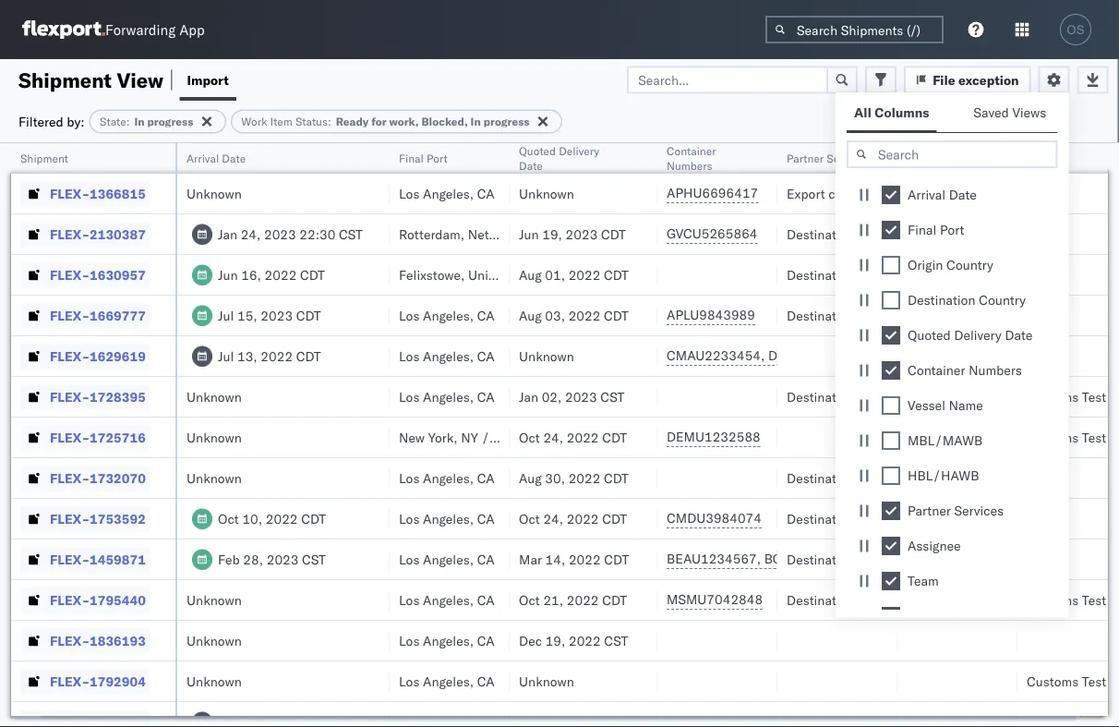 Task type: vqa. For each thing, say whether or not it's contained in the screenshot.
Conflicting's the assignment(s)
no



Task type: describe. For each thing, give the bounding box(es) containing it.
7 resize handle column header from the left
[[996, 143, 1018, 727]]

cdt down mar 14, 2022 cdt
[[602, 592, 627, 608]]

oct 21, 2022 cdt
[[519, 592, 627, 608]]

ca for 24,
[[477, 510, 495, 527]]

jaehyung choi - test origin agent
[[907, 226, 1108, 242]]

destination delivery for beau1234567, bozo1234565, tcnu1234565
[[787, 551, 904, 567]]

-
[[995, 226, 1003, 242]]

aphu6696417
[[667, 185, 759, 201]]

flex-1792904 button
[[20, 668, 149, 694]]

oct for demu1232588
[[519, 429, 540, 445]]

14,
[[546, 551, 566, 567]]

2 in from the left
[[471, 115, 481, 128]]

cdt down 'aug 01, 2022 cdt' on the top
[[604, 307, 629, 323]]

customs,
[[829, 185, 883, 201]]

flex- for 1792904
[[50, 673, 90, 689]]

cdt down 22:30
[[300, 267, 325, 283]]

columns
[[875, 104, 930, 121]]

new york, ny / newark, nj
[[399, 429, 560, 445]]

delivery for cmdu3984074
[[858, 510, 904, 527]]

delivery inside "button"
[[559, 144, 600, 158]]

1 ca from the top
[[477, 185, 495, 201]]

3 ca from the top
[[477, 348, 495, 364]]

1725716
[[90, 429, 146, 445]]

jaehyung for jaehyung choi - test origin agent
[[907, 226, 961, 242]]

nj
[[545, 429, 560, 445]]

1669777
[[90, 307, 146, 323]]

2 destination delivery from the top
[[787, 388, 904, 405]]

6 resize handle column header from the left
[[876, 143, 898, 727]]

aug 01, 2022 cdt
[[519, 267, 629, 283]]

oct 24, 2022 cdt for new york, ny / newark, nj
[[519, 429, 627, 445]]

all columns button
[[847, 96, 937, 132]]

1 horizontal spatial quoted
[[908, 327, 951, 343]]

quoted inside "button"
[[519, 144, 556, 158]]

kingdom
[[511, 267, 563, 283]]

2022 for flex-1459871
[[569, 551, 601, 567]]

los for 21,
[[399, 592, 420, 608]]

angeles, for 02,
[[423, 388, 474, 405]]

resize handle column header for shipment
[[153, 143, 176, 727]]

flex-1629619 button
[[20, 343, 149, 369]]

1366815
[[90, 185, 146, 201]]

unknown for flex-1792904
[[187, 673, 242, 689]]

1728395
[[90, 388, 146, 405]]

mar 14, 2022 cdt
[[519, 551, 629, 567]]

numbers inside container numbers
[[667, 158, 713, 172]]

aplu9843989
[[667, 307, 756, 323]]

date inside arrival date button
[[222, 151, 246, 165]]

angeles, for 21,
[[423, 592, 474, 608]]

3 los from the top
[[399, 348, 420, 364]]

los for 24,
[[399, 510, 420, 527]]

cst right 22:30
[[339, 226, 363, 242]]

1 vertical spatial team
[[908, 573, 939, 589]]

2023 for 24,
[[264, 226, 296, 242]]

york,
[[428, 429, 458, 445]]

dec
[[519, 632, 542, 648]]

1 angeles, from the top
[[423, 185, 474, 201]]

0 horizontal spatial services
[[827, 151, 869, 165]]

arrival date inside button
[[187, 151, 246, 165]]

flexport. image
[[22, 20, 105, 39]]

forwarding app
[[105, 21, 205, 38]]

arrival date button
[[177, 147, 371, 165]]

quoted delivery date button
[[510, 139, 639, 173]]

flex-1836193
[[50, 632, 146, 648]]

resize handle column header for quoted delivery date
[[636, 143, 658, 727]]

beau1234567, bozo1234565, tcnu1234565
[[667, 551, 953, 567]]

flex-1366815 button
[[20, 181, 149, 206]]

1795440
[[90, 592, 146, 608]]

saved views button
[[967, 96, 1058, 132]]

unknown for flex-1366815
[[187, 185, 242, 201]]

cmau2233454,
[[667, 347, 765, 364]]

unknown for flex-1725716
[[187, 429, 242, 445]]

aug for aug 01, 2022 cdt
[[519, 267, 542, 283]]

1 vertical spatial services
[[955, 503, 1004, 519]]

flex-2130387
[[50, 226, 146, 242]]

vessel name
[[908, 397, 984, 413]]

aug for aug 30, 2022 cdt
[[519, 470, 542, 486]]

10 angeles, from the top
[[423, 673, 474, 689]]

2 delivery from the top
[[858, 388, 904, 405]]

ready
[[336, 115, 369, 128]]

ca for 03,
[[477, 307, 495, 323]]

mar
[[519, 551, 542, 567]]

container numbers button
[[658, 139, 759, 173]]

flex-2130387 button
[[20, 221, 149, 247]]

1630957
[[90, 267, 146, 283]]

2 : from the left
[[328, 115, 331, 128]]

unknown for flex-1795440
[[187, 592, 242, 608]]

2 vertical spatial choi
[[1069, 429, 1097, 445]]

2022 for flex-1725716
[[567, 429, 599, 445]]

destination delivery for msmu7042848
[[787, 592, 904, 608]]

2022 for flex-1630957
[[569, 267, 601, 283]]

flex- for 1629619
[[50, 348, 90, 364]]

angeles, for 30,
[[423, 470, 474, 486]]

file exception
[[933, 72, 1019, 88]]

hbl/hawb
[[908, 467, 980, 484]]

angeles, for 19,
[[423, 632, 474, 648]]

cst for jan 02, 2023 cst
[[601, 388, 625, 405]]

Search... text field
[[627, 66, 829, 94]]

tcnu1234565
[[862, 551, 953, 567]]

los for 03,
[[399, 307, 420, 323]]

1 in from the left
[[134, 115, 145, 128]]

resize handle column header for final port
[[488, 143, 510, 727]]

los angeles, ca for 21,
[[399, 592, 495, 608]]

10 ca from the top
[[477, 673, 495, 689]]

3 angeles, from the top
[[423, 348, 474, 364]]

los angeles, ca for 03,
[[399, 307, 495, 323]]

dec 19, 2022 cst
[[519, 632, 628, 648]]

3 los angeles, ca from the top
[[399, 348, 495, 364]]

jun for jun 16, 2022 cdt
[[218, 267, 238, 283]]

file
[[933, 72, 956, 88]]

gvcu5265864
[[667, 225, 758, 242]]

0 vertical spatial assignee
[[907, 151, 953, 165]]

ca for 19,
[[477, 632, 495, 648]]

2022 right 16, at the left of the page
[[265, 267, 297, 283]]

port inside button
[[427, 151, 448, 165]]

unknown for flex-1836193
[[187, 632, 242, 648]]

cdt up 'aug 01, 2022 cdt' on the top
[[601, 226, 626, 242]]

flex- for 1725716
[[50, 429, 90, 445]]

30,
[[545, 470, 565, 486]]

1 vertical spatial import
[[886, 185, 925, 201]]

02,
[[542, 388, 562, 405]]

destination country
[[908, 292, 1026, 308]]

feb 28, 2023 cst
[[218, 551, 326, 567]]

new
[[399, 429, 425, 445]]

cdt up "aug 03, 2022 cdt"
[[604, 267, 629, 283]]

1 vertical spatial container numbers
[[908, 362, 1022, 378]]

jaehyung for jaehyung choi
[[907, 388, 961, 405]]

1 vertical spatial assignee
[[908, 538, 961, 554]]

21,
[[544, 592, 564, 608]]

flex-1366815
[[50, 185, 146, 201]]

flex-1753592
[[50, 510, 146, 527]]

Search text field
[[847, 140, 1058, 168]]

1 horizontal spatial port
[[940, 222, 965, 238]]

los angeles, ca for 14,
[[399, 551, 495, 567]]

all
[[854, 104, 872, 121]]

1 : from the left
[[126, 115, 130, 128]]

1 vertical spatial partner
[[908, 503, 951, 519]]

container numbers inside button
[[667, 144, 716, 172]]

flex-1753592 button
[[20, 506, 149, 532]]

cmau2233454, demu1232567
[[667, 347, 863, 364]]

flex-1669777
[[50, 307, 146, 323]]

24, for los angeles, ca
[[544, 510, 564, 527]]

10 los from the top
[[399, 673, 420, 689]]

export customs, import customs
[[787, 185, 978, 201]]

state : in progress
[[100, 115, 193, 128]]

name
[[949, 397, 984, 413]]

2023 for 19,
[[566, 226, 598, 242]]

1 los from the top
[[399, 185, 420, 201]]

ca for 14,
[[477, 551, 495, 567]]

1 vertical spatial numbers
[[969, 362, 1022, 378]]

angeles, for 14,
[[423, 551, 474, 567]]

jul 15, 2023 cdt
[[218, 307, 321, 323]]

flex- for 2130387
[[50, 226, 90, 242]]

msmu7042848
[[667, 591, 763, 607]]

los for 19,
[[399, 632, 420, 648]]

felixstowe,
[[399, 267, 465, 283]]

oct left 10,
[[218, 510, 239, 527]]

flex-1836193 button
[[20, 628, 149, 654]]

date inside the quoted delivery date "button"
[[519, 158, 543, 172]]

1 vertical spatial container
[[908, 362, 966, 378]]

shipment for shipment view
[[18, 67, 112, 92]]

jan 24, 2023 22:30 cst
[[218, 226, 363, 242]]

cst for feb 28, 2023 cst
[[302, 551, 326, 567]]

flex-1630957
[[50, 267, 146, 283]]

demu1232567
[[769, 347, 863, 364]]

agent
[[1073, 226, 1108, 242]]

app
[[179, 21, 205, 38]]

shipment for shipment
[[20, 151, 68, 165]]

newark,
[[493, 429, 542, 445]]

work
[[241, 115, 267, 128]]

2022 right 10,
[[266, 510, 298, 527]]

jun 19, 2023 cdt
[[519, 226, 626, 242]]

2023 for 02,
[[565, 388, 597, 405]]

all columns
[[854, 104, 930, 121]]

jaehyung choi
[[907, 388, 992, 405]]

by:
[[67, 113, 85, 129]]

feb
[[218, 551, 240, 567]]

2023 for 28,
[[267, 551, 299, 567]]

jun 16, 2022 cdt
[[218, 267, 325, 283]]

jun for jun 19, 2023 cdt
[[519, 226, 539, 242]]

1 horizontal spatial quoted delivery date
[[908, 327, 1033, 343]]

flex-1669777 button
[[20, 303, 149, 328]]

country for destination country
[[979, 292, 1026, 308]]

ca for 02,
[[477, 388, 495, 405]]

cdt up mar 14, 2022 cdt
[[602, 510, 627, 527]]



Task type: locate. For each thing, give the bounding box(es) containing it.
jan up jun 16, 2022 cdt
[[218, 226, 237, 242]]

flex- down flex-1630957 button
[[50, 307, 90, 323]]

1 jul from the top
[[218, 307, 234, 323]]

2 angeles, from the top
[[423, 307, 474, 323]]

0 vertical spatial jul
[[218, 307, 234, 323]]

1 horizontal spatial arrival date
[[908, 187, 977, 203]]

team down gaurav
[[908, 573, 939, 589]]

1 horizontal spatial import
[[886, 185, 925, 201]]

6 los from the top
[[399, 510, 420, 527]]

4 destination delivery from the top
[[787, 510, 904, 527]]

numbers
[[667, 158, 713, 172], [969, 362, 1022, 378]]

4 angeles, from the top
[[423, 388, 474, 405]]

shipment down filtered
[[20, 151, 68, 165]]

3 aug from the top
[[519, 470, 542, 486]]

6 los angeles, ca from the top
[[399, 510, 495, 527]]

2 los angeles, ca from the top
[[399, 307, 495, 323]]

13,
[[237, 348, 257, 364]]

delivery
[[858, 307, 904, 323], [858, 388, 904, 405], [858, 470, 904, 486], [858, 510, 904, 527], [858, 551, 904, 567], [858, 592, 904, 608]]

quoted down destination country
[[908, 327, 951, 343]]

11 flex- from the top
[[50, 592, 90, 608]]

flex- down flex-1753592 button
[[50, 551, 90, 567]]

flex-1725716
[[50, 429, 146, 445]]

0 vertical spatial aug
[[519, 267, 542, 283]]

final down "work,"
[[399, 151, 424, 165]]

0 vertical spatial jan
[[218, 226, 237, 242]]

jul 13, 2022 cdt
[[218, 348, 321, 364]]

22:30
[[300, 226, 336, 242]]

jul
[[218, 307, 234, 323], [218, 348, 234, 364]]

2023 right 28,
[[267, 551, 299, 567]]

container up the jaehyung choi
[[908, 362, 966, 378]]

10 flex- from the top
[[50, 551, 90, 567]]

1 horizontal spatial final port
[[908, 222, 965, 238]]

4 los from the top
[[399, 388, 420, 405]]

1 vertical spatial origin
[[908, 257, 944, 273]]

0 vertical spatial services
[[827, 151, 869, 165]]

jan 02, 2023 cst
[[519, 388, 625, 405]]

0 horizontal spatial arrival date
[[187, 151, 246, 165]]

5 resize handle column header from the left
[[756, 143, 778, 727]]

1 vertical spatial choi
[[965, 388, 992, 405]]

flex- for 1459871
[[50, 551, 90, 567]]

flex-
[[50, 185, 90, 201], [50, 226, 90, 242], [50, 267, 90, 283], [50, 307, 90, 323], [50, 348, 90, 364], [50, 388, 90, 405], [50, 429, 90, 445], [50, 470, 90, 486], [50, 510, 90, 527], [50, 551, 90, 567], [50, 592, 90, 608], [50, 632, 90, 648], [50, 673, 90, 689]]

0 vertical spatial shipment
[[18, 67, 112, 92]]

0 horizontal spatial port
[[427, 151, 448, 165]]

1 vertical spatial 24,
[[544, 429, 564, 445]]

5 destination delivery from the top
[[787, 551, 904, 567]]

partner services down hbl/hawb
[[908, 503, 1004, 519]]

jun up "kingdom"
[[519, 226, 539, 242]]

1 delivery from the top
[[858, 307, 904, 323]]

destination delivery for aplu9843989
[[787, 307, 904, 323]]

final up origin country
[[908, 222, 937, 238]]

5 los from the top
[[399, 470, 420, 486]]

flex-1792904
[[50, 673, 146, 689]]

: left ready
[[328, 115, 331, 128]]

flex- for 1836193
[[50, 632, 90, 648]]

cdt right 30,
[[604, 470, 629, 486]]

1836193
[[90, 632, 146, 648]]

port down blocked,
[[427, 151, 448, 165]]

export
[[787, 185, 826, 201]]

1 horizontal spatial final
[[908, 222, 937, 238]]

1 vertical spatial shipment
[[20, 151, 68, 165]]

jun
[[519, 226, 539, 242], [218, 267, 238, 283]]

netherlands
[[468, 226, 540, 242]]

1 vertical spatial quoted delivery date
[[908, 327, 1033, 343]]

2022 right 21,
[[567, 592, 599, 608]]

0 horizontal spatial team
[[908, 573, 939, 589]]

final port inside button
[[399, 151, 448, 165]]

choi
[[965, 226, 992, 242], [965, 388, 992, 405], [1069, 429, 1097, 445]]

delivery
[[559, 144, 600, 158], [955, 327, 1002, 343]]

jan
[[218, 226, 237, 242], [519, 388, 539, 405]]

destination delivery
[[787, 307, 904, 323], [787, 388, 904, 405], [787, 470, 904, 486], [787, 510, 904, 527], [787, 551, 904, 567], [787, 592, 904, 608]]

15,
[[237, 307, 257, 323]]

4 los angeles, ca from the top
[[399, 388, 495, 405]]

lacaillade,
[[945, 429, 1008, 445]]

shipment view
[[18, 67, 164, 92]]

0 vertical spatial final
[[399, 151, 424, 165]]

progress
[[147, 115, 193, 128], [484, 115, 530, 128]]

oct left 21,
[[519, 592, 540, 608]]

0 vertical spatial jun
[[519, 226, 539, 242]]

destination for aug 03, 2022 cdt
[[787, 307, 855, 323]]

12 flex- from the top
[[50, 632, 90, 648]]

6 destination delivery from the top
[[787, 592, 904, 608]]

6 ca from the top
[[477, 510, 495, 527]]

2022 right nj
[[567, 429, 599, 445]]

cdt down jun 16, 2022 cdt
[[296, 307, 321, 323]]

7 angeles, from the top
[[423, 551, 474, 567]]

destination for mar 14, 2022 cdt
[[787, 551, 855, 567]]

flex-1629619
[[50, 348, 146, 364]]

angeles, for 03,
[[423, 307, 474, 323]]

2022 right 14,
[[569, 551, 601, 567]]

file exception button
[[905, 66, 1031, 94], [905, 66, 1031, 94]]

7 los from the top
[[399, 551, 420, 567]]

10 los angeles, ca from the top
[[399, 673, 495, 689]]

0 vertical spatial container numbers
[[667, 144, 716, 172]]

1 vertical spatial final
[[908, 222, 937, 238]]

1 horizontal spatial :
[[328, 115, 331, 128]]

2022 for flex-1753592
[[567, 510, 599, 527]]

8 angeles, from the top
[[423, 592, 474, 608]]

1 horizontal spatial partner services
[[908, 503, 1004, 519]]

container up 'aphu6696417'
[[667, 144, 716, 158]]

angeles, for 24,
[[423, 510, 474, 527]]

1 destination delivery from the top
[[787, 307, 904, 323]]

cdt down 'jul 15, 2023 cdt'
[[296, 348, 321, 364]]

jaehyung right lacaillade,
[[1012, 429, 1066, 445]]

saved
[[974, 104, 1010, 121]]

0 horizontal spatial in
[[134, 115, 145, 128]]

2 vertical spatial jaehyung
[[1012, 429, 1066, 445]]

1 vertical spatial oct 24, 2022 cdt
[[519, 510, 627, 527]]

4 flex- from the top
[[50, 307, 90, 323]]

arrival
[[187, 151, 219, 165], [908, 187, 946, 203]]

flex- for 1732070
[[50, 470, 90, 486]]

gaurav jawla
[[907, 551, 984, 567]]

7 flex- from the top
[[50, 429, 90, 445]]

8 flex- from the top
[[50, 470, 90, 486]]

0 vertical spatial quoted
[[519, 144, 556, 158]]

cdt up feb 28, 2023 cst
[[301, 510, 326, 527]]

9 ca from the top
[[477, 632, 495, 648]]

0 vertical spatial 24,
[[241, 226, 261, 242]]

1 oct 24, 2022 cdt from the top
[[519, 429, 627, 445]]

1 vertical spatial jaehyung
[[907, 388, 961, 405]]

2023 up 'aug 01, 2022 cdt' on the top
[[566, 226, 598, 242]]

resize handle column header for arrival date
[[368, 143, 390, 727]]

destination delivery for cmdu3984074
[[787, 510, 904, 527]]

flex-1630957 button
[[20, 262, 149, 288]]

customs
[[928, 185, 978, 201]]

choi for jaehyung choi - test origin agent
[[965, 226, 992, 242]]

5 ca from the top
[[477, 470, 495, 486]]

0 vertical spatial country
[[947, 257, 994, 273]]

03,
[[545, 307, 565, 323]]

cdt up oct 21, 2022 cdt
[[604, 551, 629, 567]]

services up jawla
[[955, 503, 1004, 519]]

quoted
[[519, 144, 556, 158], [908, 327, 951, 343]]

quoted delivery date up jun 19, 2023 cdt at the top
[[519, 144, 600, 172]]

4 ca from the top
[[477, 388, 495, 405]]

final port button
[[390, 147, 491, 165]]

oct for cmdu3984074
[[519, 510, 540, 527]]

1 horizontal spatial origin
[[1035, 226, 1070, 242]]

aug left 03,
[[519, 307, 542, 323]]

date down work
[[222, 151, 246, 165]]

date down search text box
[[949, 187, 977, 203]]

19, for 2022
[[546, 632, 566, 648]]

flex- down flex-1629619 button
[[50, 388, 90, 405]]

oct 24, 2022 cdt
[[519, 429, 627, 445], [519, 510, 627, 527]]

2023 left 22:30
[[264, 226, 296, 242]]

jul for jul 13, 2022 cdt
[[218, 348, 234, 364]]

2022 for flex-1732070
[[569, 470, 601, 486]]

destination for oct 24, 2022 cdt
[[787, 510, 855, 527]]

0 vertical spatial delivery
[[559, 144, 600, 158]]

jan for jan 02, 2023 cst
[[519, 388, 539, 405]]

ca for 21,
[[477, 592, 495, 608]]

choi for jaehyung choi
[[965, 388, 992, 405]]

final inside button
[[399, 151, 424, 165]]

unknown
[[187, 185, 242, 201], [519, 185, 574, 201], [519, 348, 574, 364], [187, 388, 242, 405], [187, 429, 242, 445], [187, 470, 242, 486], [187, 592, 242, 608], [187, 632, 242, 648], [187, 673, 242, 689], [519, 673, 574, 689]]

progress down the view
[[147, 115, 193, 128]]

2022 right 03,
[[569, 307, 601, 323]]

delivery up demu1232567
[[858, 307, 904, 323]]

flex-1795440 button
[[20, 587, 149, 613]]

4 delivery from the top
[[858, 510, 904, 527]]

9 los from the top
[[399, 632, 420, 648]]

container numbers up the jaehyung choi
[[908, 362, 1022, 378]]

1 horizontal spatial progress
[[484, 115, 530, 128]]

container
[[667, 144, 716, 158], [908, 362, 966, 378]]

aug left 01, at the top of the page
[[519, 267, 542, 283]]

country down origin country
[[979, 292, 1026, 308]]

import inside button
[[187, 72, 229, 88]]

1 vertical spatial arrival
[[908, 187, 946, 203]]

Search Shipments (/) text field
[[766, 16, 944, 43]]

state
[[100, 115, 126, 128]]

0 vertical spatial container
[[667, 144, 716, 158]]

1 horizontal spatial jan
[[519, 388, 539, 405]]

partner up export
[[787, 151, 824, 165]]

cst right 02,
[[601, 388, 625, 405]]

0 vertical spatial partner
[[787, 151, 824, 165]]

1753592
[[90, 510, 146, 527]]

flex- down flex-1366815 button
[[50, 226, 90, 242]]

date
[[222, 151, 246, 165], [519, 158, 543, 172], [949, 187, 977, 203], [1005, 327, 1033, 343]]

import left customs
[[886, 185, 925, 201]]

1 horizontal spatial numbers
[[969, 362, 1022, 378]]

0 vertical spatial oct 24, 2022 cdt
[[519, 429, 627, 445]]

jan left 02,
[[519, 388, 539, 405]]

delivery for beau1234567, bozo1234565, tcnu1234565
[[858, 551, 904, 567]]

ca
[[477, 185, 495, 201], [477, 307, 495, 323], [477, 348, 495, 364], [477, 388, 495, 405], [477, 470, 495, 486], [477, 510, 495, 527], [477, 551, 495, 567], [477, 592, 495, 608], [477, 632, 495, 648], [477, 673, 495, 689]]

los angeles, ca for 24,
[[399, 510, 495, 527]]

0 horizontal spatial arrival
[[187, 151, 219, 165]]

1629619
[[90, 348, 146, 364]]

arrival down search text box
[[908, 187, 946, 203]]

flex-1732070 button
[[20, 465, 149, 491]]

1 aug from the top
[[519, 267, 542, 283]]

1 horizontal spatial in
[[471, 115, 481, 128]]

5 los angeles, ca from the top
[[399, 470, 495, 486]]

8 los from the top
[[399, 592, 420, 608]]

cdt up aug 30, 2022 cdt on the bottom of the page
[[602, 429, 627, 445]]

filtered by:
[[18, 113, 85, 129]]

in right state
[[134, 115, 145, 128]]

1 flex- from the top
[[50, 185, 90, 201]]

partner
[[787, 151, 824, 165], [908, 503, 951, 519]]

delivery down destination country
[[955, 327, 1002, 343]]

resize handle column header for container numbers
[[756, 143, 778, 727]]

2 vertical spatial 24,
[[544, 510, 564, 527]]

0 horizontal spatial final
[[399, 151, 424, 165]]

quoted delivery date down destination country
[[908, 327, 1033, 343]]

flex-1459871 button
[[20, 546, 149, 572]]

saved views
[[974, 104, 1047, 121]]

3 delivery from the top
[[858, 470, 904, 486]]

0 vertical spatial port
[[427, 151, 448, 165]]

0 horizontal spatial final port
[[399, 151, 448, 165]]

2130387
[[90, 226, 146, 242]]

1 vertical spatial arrival date
[[908, 187, 977, 203]]

final port down "work,"
[[399, 151, 448, 165]]

1 vertical spatial jun
[[218, 267, 238, 283]]

0 horizontal spatial quoted delivery date
[[519, 144, 600, 172]]

1 vertical spatial final port
[[908, 222, 965, 238]]

aug for aug 03, 2022 cdt
[[519, 307, 542, 323]]

19, for 2023
[[542, 226, 563, 242]]

los angeles, ca for 30,
[[399, 470, 495, 486]]

1 los angeles, ca from the top
[[399, 185, 495, 201]]

country for origin country
[[947, 257, 994, 273]]

los for 14,
[[399, 551, 420, 567]]

arrival date down search text box
[[908, 187, 977, 203]]

2 jul from the top
[[218, 348, 234, 364]]

1 vertical spatial 19,
[[546, 632, 566, 648]]

los for 30,
[[399, 470, 420, 486]]

import down app
[[187, 72, 229, 88]]

resize handle column header
[[153, 143, 176, 727], [368, 143, 390, 727], [488, 143, 510, 727], [636, 143, 658, 727], [756, 143, 778, 727], [876, 143, 898, 727], [996, 143, 1018, 727]]

1 vertical spatial jul
[[218, 348, 234, 364]]

shipment inside "button"
[[20, 151, 68, 165]]

2 resize handle column header from the left
[[368, 143, 390, 727]]

aug 30, 2022 cdt
[[519, 470, 629, 486]]

3 destination delivery from the top
[[787, 470, 904, 486]]

2022 for flex-1836193
[[569, 632, 601, 648]]

shipment up "by:"
[[18, 67, 112, 92]]

1 vertical spatial port
[[940, 222, 965, 238]]

jul for jul 15, 2023 cdt
[[218, 307, 234, 323]]

status
[[295, 115, 328, 128]]

date down destination country
[[1005, 327, 1033, 343]]

24, down 30,
[[544, 510, 564, 527]]

delivery up tcnu1234565
[[858, 510, 904, 527]]

0 vertical spatial import
[[187, 72, 229, 88]]

rotterdam,
[[399, 226, 465, 242]]

2022 right 01, at the top of the page
[[569, 267, 601, 283]]

2 progress from the left
[[484, 115, 530, 128]]

aug
[[519, 267, 542, 283], [519, 307, 542, 323], [519, 470, 542, 486]]

oct 24, 2022 cdt for los angeles, ca
[[519, 510, 627, 527]]

delivery left vessel
[[858, 388, 904, 405]]

0 horizontal spatial import
[[187, 72, 229, 88]]

flex- for 1366815
[[50, 185, 90, 201]]

3 flex- from the top
[[50, 267, 90, 283]]

3 resize handle column header from the left
[[488, 143, 510, 727]]

flex- for 1728395
[[50, 388, 90, 405]]

1 horizontal spatial partner
[[908, 503, 951, 519]]

destination for jan 02, 2023 cst
[[787, 388, 855, 405]]

jul left "15,"
[[218, 307, 234, 323]]

None checkbox
[[882, 221, 901, 239], [882, 256, 901, 274], [882, 291, 901, 309], [882, 326, 901, 345], [882, 431, 901, 450], [882, 502, 901, 520], [882, 537, 901, 555], [882, 607, 901, 625], [882, 221, 901, 239], [882, 256, 901, 274], [882, 291, 901, 309], [882, 326, 901, 345], [882, 431, 901, 450], [882, 502, 901, 520], [882, 537, 901, 555], [882, 607, 901, 625]]

oct for msmu7042848
[[519, 592, 540, 608]]

2 vertical spatial aug
[[519, 470, 542, 486]]

team
[[1027, 151, 1054, 165], [908, 573, 939, 589]]

services up customs,
[[827, 151, 869, 165]]

unknown for flex-1728395
[[187, 388, 242, 405]]

oct 24, 2022 cdt down aug 30, 2022 cdt on the bottom of the page
[[519, 510, 627, 527]]

quoted up netherlands
[[519, 144, 556, 158]]

aug left 30,
[[519, 470, 542, 486]]

/
[[482, 429, 490, 445]]

5 delivery from the top
[[858, 551, 904, 567]]

0 vertical spatial quoted delivery date
[[519, 144, 600, 172]]

view
[[117, 67, 164, 92]]

blocked,
[[422, 115, 468, 128]]

oct 10, 2022 cdt
[[218, 510, 326, 527]]

2022 for flex-1669777
[[569, 307, 601, 323]]

flex- down flex-1725716 button
[[50, 470, 90, 486]]

8 los angeles, ca from the top
[[399, 592, 495, 608]]

1 vertical spatial aug
[[519, 307, 542, 323]]

0 horizontal spatial jan
[[218, 226, 237, 242]]

container inside button
[[667, 144, 716, 158]]

flex-1459871
[[50, 551, 146, 567]]

shipment button
[[11, 147, 157, 165]]

1 horizontal spatial jun
[[519, 226, 539, 242]]

flex-1728395 button
[[20, 384, 149, 410]]

2 oct 24, 2022 cdt from the top
[[519, 510, 627, 527]]

1 vertical spatial country
[[979, 292, 1026, 308]]

ca for 30,
[[477, 470, 495, 486]]

1732070
[[90, 470, 146, 486]]

2022 down oct 21, 2022 cdt
[[569, 632, 601, 648]]

8 ca from the top
[[477, 592, 495, 608]]

cst down oct 10, 2022 cdt
[[302, 551, 326, 567]]

6 angeles, from the top
[[423, 510, 474, 527]]

delivery for aplu9843989
[[858, 307, 904, 323]]

0 vertical spatial arrival date
[[187, 151, 246, 165]]

jan for jan 24, 2023 22:30 cst
[[218, 226, 237, 242]]

0 vertical spatial final port
[[399, 151, 448, 165]]

los angeles, ca for 02,
[[399, 388, 495, 405]]

6 flex- from the top
[[50, 388, 90, 405]]

origin country
[[908, 257, 994, 273]]

1 horizontal spatial delivery
[[955, 327, 1002, 343]]

flex- down the flex-1459871 button
[[50, 592, 90, 608]]

0 horizontal spatial partner
[[787, 151, 824, 165]]

2 aug from the top
[[519, 307, 542, 323]]

delivery left gaurav
[[858, 551, 904, 567]]

1459871
[[90, 551, 146, 567]]

9 angeles, from the top
[[423, 632, 474, 648]]

0 horizontal spatial origin
[[908, 257, 944, 273]]

delivery down tcnu1234565
[[858, 592, 904, 608]]

0 vertical spatial numbers
[[667, 158, 713, 172]]

flex-1725716 button
[[20, 424, 149, 450]]

partner down hbl/hawb
[[908, 503, 951, 519]]

jul left 13, at the left of the page
[[218, 348, 234, 364]]

0 horizontal spatial progress
[[147, 115, 193, 128]]

24, up 16, at the left of the page
[[241, 226, 261, 242]]

2 flex- from the top
[[50, 226, 90, 242]]

flex- for 1669777
[[50, 307, 90, 323]]

2023 right 02,
[[565, 388, 597, 405]]

9 los angeles, ca from the top
[[399, 632, 495, 648]]

1 vertical spatial jan
[[519, 388, 539, 405]]

for
[[372, 115, 387, 128]]

delivery for msmu7042848
[[858, 592, 904, 608]]

los for 02,
[[399, 388, 420, 405]]

flex- for 1753592
[[50, 510, 90, 527]]

7 ca from the top
[[477, 551, 495, 567]]

2023 for 15,
[[261, 307, 293, 323]]

0 vertical spatial 19,
[[542, 226, 563, 242]]

6 delivery from the top
[[858, 592, 904, 608]]

1792904
[[90, 673, 146, 689]]

1 horizontal spatial arrival
[[908, 187, 946, 203]]

os button
[[1055, 8, 1097, 51]]

4 resize handle column header from the left
[[636, 143, 658, 727]]

arrival down the state : in progress
[[187, 151, 219, 165]]

0 vertical spatial team
[[1027, 151, 1054, 165]]

2022 right 30,
[[569, 470, 601, 486]]

unknown for flex-1732070
[[187, 470, 242, 486]]

0 horizontal spatial delivery
[[559, 144, 600, 158]]

0 horizontal spatial numbers
[[667, 158, 713, 172]]

in right blocked,
[[471, 115, 481, 128]]

1 vertical spatial delivery
[[955, 327, 1002, 343]]

flex- for 1795440
[[50, 592, 90, 608]]

flex- down flex-1836193 button
[[50, 673, 90, 689]]

5 angeles, from the top
[[423, 470, 474, 486]]

arrival inside arrival date button
[[187, 151, 219, 165]]

10,
[[242, 510, 262, 527]]

1 horizontal spatial team
[[1027, 151, 1054, 165]]

quoted delivery date inside "button"
[[519, 144, 600, 172]]

19, up 01, at the top of the page
[[542, 226, 563, 242]]

2022 right 13, at the left of the page
[[261, 348, 293, 364]]

flex- down flex-1669777 button
[[50, 348, 90, 364]]

views
[[1013, 104, 1047, 121]]

9 flex- from the top
[[50, 510, 90, 527]]

0 horizontal spatial container
[[667, 144, 716, 158]]

cst down oct 21, 2022 cdt
[[604, 632, 628, 648]]

7 los angeles, ca from the top
[[399, 551, 495, 567]]

5 flex- from the top
[[50, 348, 90, 364]]

01,
[[545, 267, 565, 283]]

delivery left hbl/hawb
[[858, 470, 904, 486]]

destination for aug 30, 2022 cdt
[[787, 470, 855, 486]]

flex- down flex-2130387 button
[[50, 267, 90, 283]]

1 vertical spatial quoted
[[908, 327, 951, 343]]

0 vertical spatial partner services
[[787, 151, 869, 165]]

services
[[827, 151, 869, 165], [955, 503, 1004, 519]]

: down the view
[[126, 115, 130, 128]]

0 vertical spatial choi
[[965, 226, 992, 242]]

shipment
[[18, 67, 112, 92], [20, 151, 68, 165]]

2 ca from the top
[[477, 307, 495, 323]]

jaehyung up origin country
[[907, 226, 961, 242]]

13 flex- from the top
[[50, 673, 90, 689]]

oct 24, 2022 cdt up aug 30, 2022 cdt on the bottom of the page
[[519, 429, 627, 445]]

forwarding app link
[[22, 20, 205, 39]]

1 resize handle column header from the left
[[153, 143, 176, 727]]

0 horizontal spatial quoted
[[519, 144, 556, 158]]

2 los from the top
[[399, 307, 420, 323]]

1 horizontal spatial container numbers
[[908, 362, 1022, 378]]

container numbers up 'aphu6696417'
[[667, 144, 716, 172]]

flex- for 1630957
[[50, 267, 90, 283]]

numbers up "name"
[[969, 362, 1022, 378]]

oct
[[519, 429, 540, 445], [218, 510, 239, 527], [519, 510, 540, 527], [519, 592, 540, 608]]

0 horizontal spatial partner services
[[787, 151, 869, 165]]

None checkbox
[[882, 186, 901, 204], [882, 361, 901, 380], [882, 396, 901, 415], [882, 467, 901, 485], [882, 572, 901, 590], [882, 186, 901, 204], [882, 361, 901, 380], [882, 396, 901, 415], [882, 467, 901, 485], [882, 572, 901, 590]]

rotterdam, netherlands
[[399, 226, 540, 242]]

24, right newark,
[[544, 429, 564, 445]]

country up destination country
[[947, 257, 994, 273]]

0 horizontal spatial :
[[126, 115, 130, 128]]

0 horizontal spatial jun
[[218, 267, 238, 283]]

2022 up mar 14, 2022 cdt
[[567, 510, 599, 527]]

flex- down the flex-1732070 button
[[50, 510, 90, 527]]

0 vertical spatial jaehyung
[[907, 226, 961, 242]]

1 progress from the left
[[147, 115, 193, 128]]

flex- down flex-1728395 button
[[50, 429, 90, 445]]

destination for oct 21, 2022 cdt
[[787, 592, 855, 608]]

2022 for flex-1795440
[[567, 592, 599, 608]]

0 vertical spatial origin
[[1035, 226, 1070, 242]]

24, for new york, ny / newark, nj
[[544, 429, 564, 445]]



